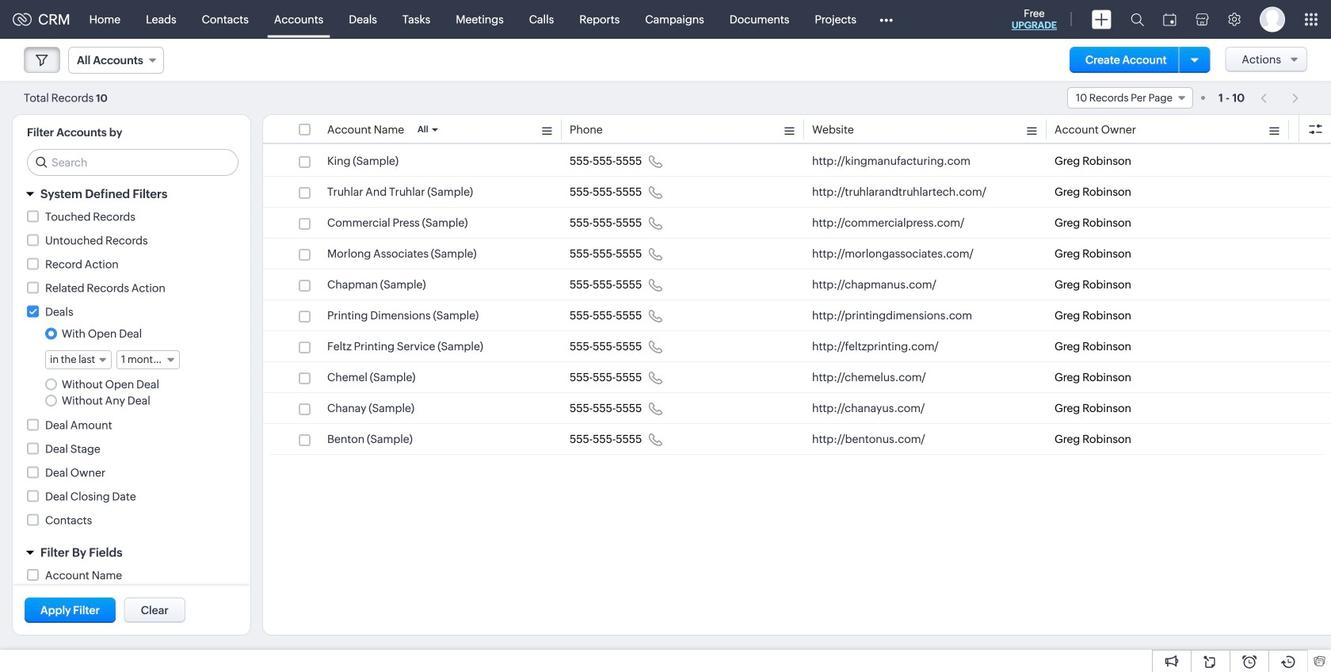 Task type: locate. For each thing, give the bounding box(es) containing it.
None field
[[68, 47, 164, 74], [1068, 87, 1194, 109], [45, 350, 112, 369], [117, 350, 180, 369], [68, 47, 164, 74], [1068, 87, 1194, 109], [45, 350, 112, 369], [117, 350, 180, 369]]

navigation
[[1253, 86, 1308, 109]]

search image
[[1131, 13, 1145, 26]]

profile image
[[1260, 7, 1286, 32]]

row group
[[263, 146, 1332, 455]]

Search text field
[[28, 150, 238, 175]]



Task type: vqa. For each thing, say whether or not it's contained in the screenshot.
Search image
yes



Task type: describe. For each thing, give the bounding box(es) containing it.
Other Modules field
[[870, 7, 904, 32]]

create menu image
[[1092, 10, 1112, 29]]

search element
[[1122, 0, 1154, 39]]

create menu element
[[1083, 0, 1122, 38]]

calendar image
[[1164, 13, 1177, 26]]

profile element
[[1251, 0, 1295, 38]]

logo image
[[13, 13, 32, 26]]



